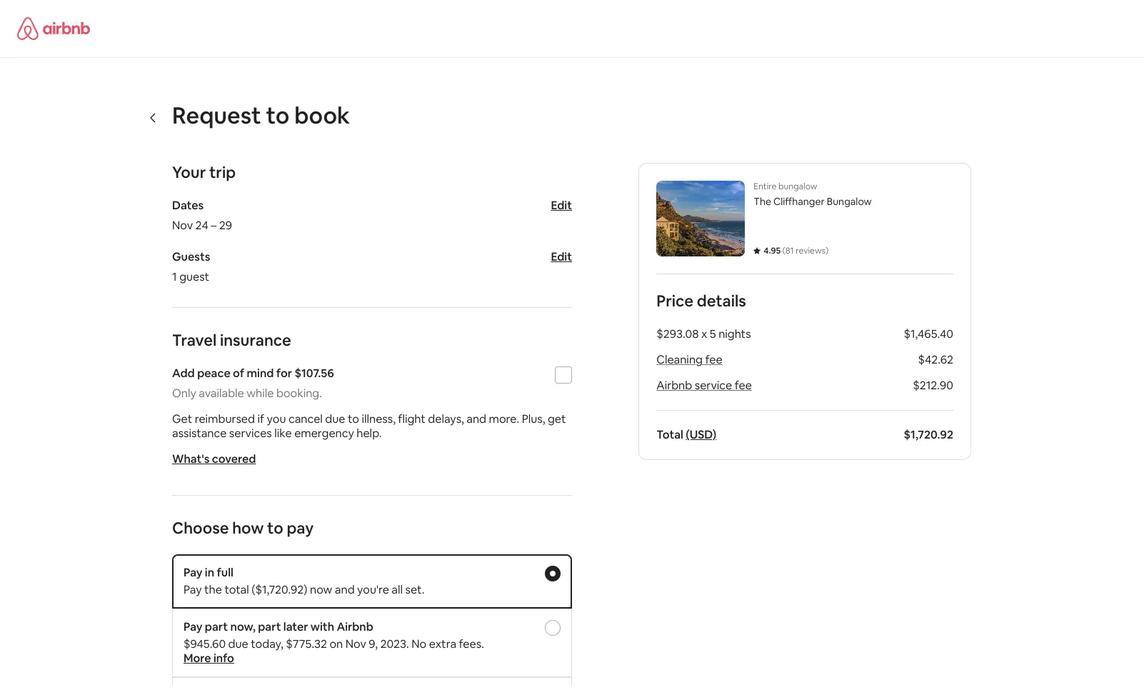 Task type: locate. For each thing, give the bounding box(es) containing it.
None radio
[[545, 566, 561, 582], [545, 620, 561, 636], [545, 566, 561, 582], [545, 620, 561, 636]]

dates nov 24 – 29
[[172, 198, 232, 233]]

assistance
[[172, 426, 227, 441]]

0 vertical spatial pay
[[184, 565, 202, 580]]

due right the cancel
[[325, 411, 345, 426]]

2 edit from the top
[[551, 249, 572, 264]]

nov
[[172, 218, 193, 233], [346, 637, 366, 652]]

fee
[[705, 352, 723, 367], [735, 378, 752, 393]]

part up $945.60
[[205, 619, 228, 634]]

0 vertical spatial fee
[[705, 352, 723, 367]]

get
[[548, 411, 566, 426]]

airbnb inside pay part now, part later with airbnb $945.60 due today,  $775.32 on nov 9, 2023. no extra fees. more info
[[337, 619, 374, 634]]

24
[[195, 218, 208, 233]]

1 vertical spatial due
[[228, 637, 248, 652]]

all
[[392, 582, 403, 597]]

pay inside pay part now, part later with airbnb $945.60 due today,  $775.32 on nov 9, 2023. no extra fees. more info
[[184, 619, 202, 634]]

more
[[184, 651, 211, 666]]

1 pay from the top
[[184, 565, 202, 580]]

guests
[[172, 249, 210, 264]]

travel insurance
[[172, 330, 291, 350]]

pay in full pay the total ($1,720.92) now and you're all set.
[[184, 565, 425, 597]]

now
[[310, 582, 332, 597]]

service
[[695, 378, 732, 393]]

airbnb down cleaning
[[657, 378, 692, 393]]

edit
[[551, 198, 572, 213], [551, 249, 572, 264]]

1 vertical spatial airbnb
[[337, 619, 374, 634]]

1 vertical spatial and
[[335, 582, 355, 597]]

29
[[219, 218, 232, 233]]

1 part from the left
[[205, 619, 228, 634]]

later
[[284, 619, 308, 634]]

fee up the service
[[705, 352, 723, 367]]

0 vertical spatial edit button
[[551, 198, 572, 213]]

0 vertical spatial airbnb
[[657, 378, 692, 393]]

flight
[[398, 411, 426, 426]]

edit button for guests 1 guest
[[551, 249, 572, 264]]

pay part now, part later with airbnb $945.60 due today,  $775.32 on nov 9, 2023. no extra fees. more info
[[184, 619, 484, 666]]

bungalow
[[779, 181, 817, 192]]

pay up $945.60
[[184, 619, 202, 634]]

1 horizontal spatial fee
[[735, 378, 752, 393]]

no
[[412, 637, 427, 652]]

full
[[217, 565, 234, 580]]

0 horizontal spatial and
[[335, 582, 355, 597]]

1 vertical spatial edit
[[551, 249, 572, 264]]

$212.90
[[913, 378, 954, 393]]

due
[[325, 411, 345, 426], [228, 637, 248, 652]]

and left the 'more.'
[[467, 411, 487, 426]]

1 edit button from the top
[[551, 198, 572, 213]]

to
[[266, 101, 290, 130], [348, 411, 359, 426], [267, 518, 283, 538]]

what's covered button
[[172, 451, 256, 466]]

pay left in
[[184, 565, 202, 580]]

)
[[826, 245, 829, 256]]

airbnb service fee
[[657, 378, 752, 393]]

1 vertical spatial pay
[[184, 582, 202, 597]]

bungalow
[[827, 195, 872, 208]]

1 horizontal spatial due
[[325, 411, 345, 426]]

0 horizontal spatial nov
[[172, 218, 193, 233]]

add
[[172, 366, 195, 381]]

choose how to pay
[[172, 518, 314, 538]]

1 horizontal spatial and
[[467, 411, 487, 426]]

entire
[[754, 181, 777, 192]]

1 horizontal spatial airbnb
[[657, 378, 692, 393]]

due inside get reimbursed if you cancel due to illness, flight delays, and more. plus, get assistance services like emergency help.
[[325, 411, 345, 426]]

nov left the 9, at left
[[346, 637, 366, 652]]

how
[[232, 518, 264, 538]]

2 edit button from the top
[[551, 249, 572, 264]]

3 pay from the top
[[184, 619, 202, 634]]

0 horizontal spatial part
[[205, 619, 228, 634]]

illness,
[[362, 411, 396, 426]]

pay
[[184, 565, 202, 580], [184, 582, 202, 597], [184, 619, 202, 634]]

delays,
[[428, 411, 464, 426]]

due down now,
[[228, 637, 248, 652]]

to left book
[[266, 101, 290, 130]]

0 vertical spatial due
[[325, 411, 345, 426]]

1 horizontal spatial nov
[[346, 637, 366, 652]]

and
[[467, 411, 487, 426], [335, 582, 355, 597]]

choose
[[172, 518, 229, 538]]

1
[[172, 269, 177, 284]]

the
[[204, 582, 222, 597]]

1 vertical spatial to
[[348, 411, 359, 426]]

1 vertical spatial edit button
[[551, 249, 572, 264]]

0 vertical spatial edit
[[551, 198, 572, 213]]

total
[[657, 427, 684, 442]]

nov inside dates nov 24 – 29
[[172, 218, 193, 233]]

x
[[702, 326, 707, 341]]

$1,720.92
[[904, 427, 954, 442]]

extra
[[429, 637, 457, 652]]

nov left 24
[[172, 218, 193, 233]]

0 vertical spatial and
[[467, 411, 487, 426]]

1 edit from the top
[[551, 198, 572, 213]]

pay for pay part now, part later with airbnb $945.60 due today,  $775.32 on nov 9, 2023. no extra fees. more info
[[184, 619, 202, 634]]

airbnb
[[657, 378, 692, 393], [337, 619, 374, 634]]

request to book
[[172, 101, 350, 130]]

0 horizontal spatial airbnb
[[337, 619, 374, 634]]

plus,
[[522, 411, 545, 426]]

2 vertical spatial pay
[[184, 619, 202, 634]]

for
[[276, 366, 292, 381]]

and right 'now'
[[335, 582, 355, 597]]

0 horizontal spatial due
[[228, 637, 248, 652]]

1 vertical spatial nov
[[346, 637, 366, 652]]

to left pay
[[267, 518, 283, 538]]

and inside get reimbursed if you cancel due to illness, flight delays, and more. plus, get assistance services like emergency help.
[[467, 411, 487, 426]]

due inside pay part now, part later with airbnb $945.60 due today,  $775.32 on nov 9, 2023. no extra fees. more info
[[228, 637, 248, 652]]

nov inside pay part now, part later with airbnb $945.60 due today,  $775.32 on nov 9, 2023. no extra fees. more info
[[346, 637, 366, 652]]

1 vertical spatial fee
[[735, 378, 752, 393]]

0 vertical spatial nov
[[172, 218, 193, 233]]

peace
[[197, 366, 231, 381]]

mind
[[247, 366, 274, 381]]

airbnb up the 9, at left
[[337, 619, 374, 634]]

fee right the service
[[735, 378, 752, 393]]

to left the illness,
[[348, 411, 359, 426]]

part up today,
[[258, 619, 281, 634]]

($1,720.92)
[[252, 582, 308, 597]]

services
[[229, 426, 272, 441]]

2023.
[[380, 637, 409, 652]]

1 horizontal spatial part
[[258, 619, 281, 634]]

pay left the
[[184, 582, 202, 597]]

guest
[[179, 269, 209, 284]]

–
[[211, 218, 217, 233]]



Task type: vqa. For each thing, say whether or not it's contained in the screenshot.
pay part now, part later with airbnb $945.60 due today,  $775.32 on nov 9, 2023. no extra fees. more info
yes



Task type: describe. For each thing, give the bounding box(es) containing it.
edit for guests 1 guest
[[551, 249, 572, 264]]

0 vertical spatial to
[[266, 101, 290, 130]]

4.95 ( 81 reviews )
[[764, 245, 829, 256]]

info
[[214, 651, 234, 666]]

pay
[[287, 518, 314, 538]]

trip
[[209, 162, 236, 182]]

your
[[172, 162, 206, 182]]

today,
[[251, 637, 283, 652]]

cleaning fee
[[657, 352, 723, 367]]

dates
[[172, 198, 204, 213]]

(
[[783, 245, 786, 256]]

total
[[225, 582, 249, 597]]

airbnb service fee button
[[657, 378, 752, 393]]

you're
[[357, 582, 389, 597]]

on
[[330, 637, 343, 652]]

your trip
[[172, 162, 236, 182]]

of
[[233, 366, 244, 381]]

pay for pay in full pay the total ($1,720.92) now and you're all set.
[[184, 565, 202, 580]]

edit for dates nov 24 – 29
[[551, 198, 572, 213]]

$945.60
[[184, 637, 226, 652]]

entire bungalow the cliffhanger bungalow
[[754, 181, 872, 208]]

$1,465.40
[[904, 326, 954, 341]]

5
[[710, 326, 716, 341]]

booking.
[[276, 386, 322, 401]]

what's covered
[[172, 451, 256, 466]]

$293.08 x 5 nights
[[657, 326, 751, 341]]

get
[[172, 411, 192, 426]]

reimbursed
[[195, 411, 255, 426]]

total (usd)
[[657, 427, 717, 442]]

cleaning
[[657, 352, 703, 367]]

only
[[172, 386, 196, 401]]

price
[[657, 291, 694, 311]]

to inside get reimbursed if you cancel due to illness, flight delays, and more. plus, get assistance services like emergency help.
[[348, 411, 359, 426]]

in
[[205, 565, 214, 580]]

more info button
[[184, 651, 234, 666]]

2 vertical spatial to
[[267, 518, 283, 538]]

(usd) button
[[686, 427, 717, 442]]

request
[[172, 101, 261, 130]]

while
[[247, 386, 274, 401]]

set.
[[405, 582, 425, 597]]

help.
[[357, 426, 382, 441]]

edit button for dates nov 24 – 29
[[551, 198, 572, 213]]

cleaning fee button
[[657, 352, 723, 367]]

$775.32
[[286, 637, 327, 652]]

with
[[311, 619, 334, 634]]

insurance
[[220, 330, 291, 350]]

available
[[199, 386, 244, 401]]

9,
[[369, 637, 378, 652]]

you
[[267, 411, 286, 426]]

fees.
[[459, 637, 484, 652]]

$293.08
[[657, 326, 699, 341]]

2 part from the left
[[258, 619, 281, 634]]

more.
[[489, 411, 519, 426]]

2 pay from the top
[[184, 582, 202, 597]]

(usd)
[[686, 427, 717, 442]]

81
[[786, 245, 794, 256]]

cancel
[[289, 411, 323, 426]]

$42.62
[[918, 352, 954, 367]]

guests 1 guest
[[172, 249, 210, 284]]

add peace of mind for $107.56 only available while booking.
[[172, 366, 334, 401]]

book
[[294, 101, 350, 130]]

like
[[275, 426, 292, 441]]

if
[[258, 411, 264, 426]]

back image
[[148, 112, 159, 123]]

the
[[754, 195, 772, 208]]

$107.56
[[295, 366, 334, 381]]

travel
[[172, 330, 217, 350]]

and inside pay in full pay the total ($1,720.92) now and you're all set.
[[335, 582, 355, 597]]

reviews
[[796, 245, 826, 256]]

now,
[[230, 619, 256, 634]]

0 horizontal spatial fee
[[705, 352, 723, 367]]

nights
[[719, 326, 751, 341]]

4.95
[[764, 245, 781, 256]]

emergency
[[294, 426, 354, 441]]

price details
[[657, 291, 746, 311]]

cliffhanger
[[774, 195, 825, 208]]



